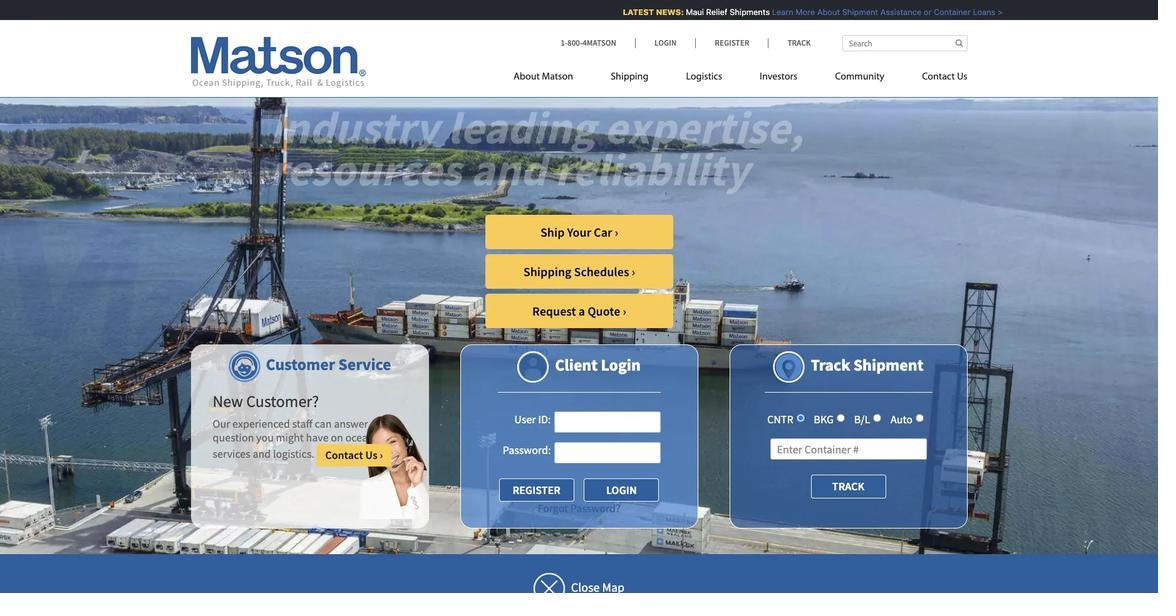 Task type: locate. For each thing, give the bounding box(es) containing it.
› right car
[[615, 224, 618, 240]]

1 vertical spatial register
[[513, 483, 561, 497]]

on
[[331, 430, 343, 445]]

logistics
[[686, 72, 722, 82]]

about inside top menu navigation
[[514, 72, 540, 82]]

User ID: text field
[[554, 412, 661, 433]]

investors
[[760, 72, 798, 82]]

› inside contact us › link
[[380, 448, 383, 463]]

industry
[[284, 99, 453, 156]]

›
[[615, 224, 618, 240], [632, 264, 635, 279], [623, 303, 626, 319], [380, 448, 383, 463]]

new
[[213, 391, 243, 412]]

0 vertical spatial contact
[[922, 72, 955, 82]]

us for contact us ›
[[365, 448, 378, 463]]

Password: password field
[[554, 442, 661, 464]]

shipping down ship
[[524, 264, 572, 279]]

login right client at bottom
[[601, 355, 641, 375]]

user id:
[[515, 412, 551, 426]]

register link down shipments
[[696, 38, 768, 48]]

image of smiling customer service agent ready to help. image
[[357, 414, 429, 519]]

have
[[306, 430, 329, 445]]

cntr
[[767, 412, 794, 426]]

leading
[[462, 99, 610, 156]]

0 horizontal spatial register link
[[499, 479, 574, 502]]

track
[[788, 38, 811, 48], [811, 355, 850, 375], [832, 479, 865, 494]]

a
[[579, 303, 585, 319]]

0 horizontal spatial about
[[514, 72, 540, 82]]

relief
[[700, 7, 722, 17]]

1 horizontal spatial login
[[655, 38, 677, 48]]

› down 'any'
[[380, 448, 383, 463]]

learn more about shipment assistance or container loans > link
[[766, 7, 997, 17]]

client
[[555, 355, 598, 375]]

4matson
[[583, 38, 616, 48]]

contact us › link
[[317, 444, 392, 466]]

0 vertical spatial track
[[788, 38, 811, 48]]

1-
[[561, 38, 568, 48]]

register link down password:
[[499, 479, 574, 502]]

quote
[[588, 303, 620, 319]]

forgot password? link
[[538, 501, 621, 516]]

shipping down the 4matson
[[611, 72, 649, 82]]

1 vertical spatial us
[[365, 448, 378, 463]]

blue matson logo with ocean, shipping, truck, rail and logistics written beneath it. image
[[191, 37, 366, 88]]

CNTR radio
[[797, 414, 805, 422]]

our
[[213, 417, 230, 431]]

login
[[655, 38, 677, 48], [601, 355, 641, 375]]

track up bkg option on the right
[[811, 355, 850, 375]]

maui
[[680, 7, 698, 17]]

ship your car › link
[[485, 215, 673, 249]]

1 horizontal spatial shipping
[[611, 72, 649, 82]]

1 vertical spatial contact
[[325, 448, 363, 463]]

1-800-4matson link
[[561, 38, 635, 48]]

contact down on
[[325, 448, 363, 463]]

service
[[339, 354, 391, 375]]

0 horizontal spatial register
[[513, 483, 561, 497]]

0 vertical spatial shipping
[[611, 72, 649, 82]]

matson
[[542, 72, 573, 82]]

0 vertical spatial register
[[715, 38, 749, 48]]

shipping inside top menu navigation
[[611, 72, 649, 82]]

us for contact us
[[957, 72, 968, 82]]

contact inside top menu navigation
[[922, 72, 955, 82]]

login down news:
[[655, 38, 677, 48]]

us inside top menu navigation
[[957, 72, 968, 82]]

expertise,
[[619, 99, 819, 156]]

register down shipments
[[715, 38, 749, 48]]

request a quote › link
[[485, 294, 673, 328]]

1 vertical spatial shipping
[[524, 264, 572, 279]]

contact for contact us
[[922, 72, 955, 82]]

search image
[[956, 39, 963, 47]]

staff
[[292, 417, 313, 431]]

ship
[[541, 224, 565, 240]]

shipment left the assistance
[[836, 7, 872, 17]]

1 horizontal spatial us
[[957, 72, 968, 82]]

about right more on the top right of page
[[811, 7, 834, 17]]

shipment
[[836, 7, 872, 17], [854, 355, 924, 375]]

contact down search "search field"
[[922, 72, 955, 82]]

1-800-4matson
[[561, 38, 616, 48]]

shipment up the "b/l" "option"
[[854, 355, 924, 375]]

0 vertical spatial login
[[655, 38, 677, 48]]

request a quote ›
[[533, 303, 626, 319]]

us down ocean
[[365, 448, 378, 463]]

track button
[[811, 475, 886, 498]]

register link
[[696, 38, 768, 48], [499, 479, 574, 502]]

track inside button
[[832, 479, 865, 494]]

us
[[957, 72, 968, 82], [365, 448, 378, 463]]

any
[[370, 417, 387, 431]]

track shipment
[[811, 355, 924, 375]]

› inside shipping schedules › link
[[632, 264, 635, 279]]

customer?
[[246, 391, 319, 412]]

track down more on the top right of page
[[788, 38, 811, 48]]

Search search field
[[842, 35, 968, 51]]

1 vertical spatial register link
[[499, 479, 574, 502]]

assistance
[[875, 7, 916, 17]]

about matson
[[514, 72, 573, 82]]

1 horizontal spatial register link
[[696, 38, 768, 48]]

us down search image
[[957, 72, 968, 82]]

B/L radio
[[873, 414, 882, 422]]

None search field
[[842, 35, 968, 51]]

0 horizontal spatial us
[[365, 448, 378, 463]]

shipping schedules ›
[[524, 264, 635, 279]]

0 horizontal spatial contact
[[325, 448, 363, 463]]

1 vertical spatial login
[[601, 355, 641, 375]]

1 horizontal spatial about
[[811, 7, 834, 17]]

0 vertical spatial about
[[811, 7, 834, 17]]

shipping schedules › link
[[485, 254, 673, 289]]

1 vertical spatial about
[[514, 72, 540, 82]]

2 vertical spatial track
[[832, 479, 865, 494]]

› inside request a quote › link
[[623, 303, 626, 319]]

bkg
[[814, 412, 834, 426]]

contact
[[922, 72, 955, 82], [325, 448, 363, 463]]

1 vertical spatial track
[[811, 355, 850, 375]]

› right schedules
[[632, 264, 635, 279]]

0 vertical spatial us
[[957, 72, 968, 82]]

register up forgot
[[513, 483, 561, 497]]

logistics link
[[667, 66, 741, 91]]

you
[[256, 430, 274, 445]]

track down enter container # text box at the bottom right of the page
[[832, 479, 865, 494]]

register
[[715, 38, 749, 48], [513, 483, 561, 497]]

1 horizontal spatial contact
[[922, 72, 955, 82]]

0 horizontal spatial shipping
[[524, 264, 572, 279]]

about left matson
[[514, 72, 540, 82]]

about matson link
[[514, 66, 592, 91]]

contact us ›
[[325, 448, 383, 463]]

schedules
[[574, 264, 629, 279]]

track for track shipment
[[811, 355, 850, 375]]

› right quote on the bottom right of the page
[[623, 303, 626, 319]]

shipping
[[611, 72, 649, 82], [524, 264, 572, 279]]

shipping link
[[592, 66, 667, 91]]

about
[[811, 7, 834, 17], [514, 72, 540, 82]]

None button
[[584, 479, 659, 502]]

car
[[594, 224, 612, 240]]

id:
[[538, 412, 551, 426]]



Task type: describe. For each thing, give the bounding box(es) containing it.
password?
[[571, 501, 621, 516]]

community
[[835, 72, 885, 82]]

› inside "ship your car ›" link
[[615, 224, 618, 240]]

request
[[533, 303, 576, 319]]

reliability
[[570, 141, 764, 198]]

ship your car ›
[[541, 224, 618, 240]]

0 horizontal spatial login
[[601, 355, 641, 375]]

Auto radio
[[916, 414, 924, 422]]

customer service
[[266, 354, 391, 375]]

loans
[[967, 7, 990, 17]]

auto
[[891, 412, 913, 426]]

container
[[928, 7, 965, 17]]

community link
[[816, 66, 903, 91]]

Enter Container # text field
[[770, 439, 927, 460]]

experienced
[[232, 417, 290, 431]]

0 vertical spatial shipment
[[836, 7, 872, 17]]

shipments
[[724, 7, 764, 17]]

client login
[[555, 355, 641, 375]]

or
[[918, 7, 926, 17]]

more
[[790, 7, 809, 17]]

>
[[992, 7, 997, 17]]

resources
[[284, 141, 476, 198]]

industry leading expertise, resources and reliability
[[284, 99, 819, 198]]

user
[[515, 412, 536, 426]]

question
[[213, 430, 254, 445]]

customer
[[266, 354, 335, 375]]

top menu navigation
[[514, 66, 968, 91]]

track for track button
[[832, 479, 865, 494]]

BKG radio
[[837, 414, 845, 422]]

shipping for shipping schedules ›
[[524, 264, 572, 279]]

800-
[[568, 38, 583, 48]]

contact us
[[922, 72, 968, 82]]

services and
[[213, 447, 271, 461]]

track for "track" link
[[788, 38, 811, 48]]

your
[[567, 224, 591, 240]]

answer
[[334, 417, 368, 431]]

and
[[485, 141, 561, 198]]

might
[[276, 430, 304, 445]]

login link
[[635, 38, 696, 48]]

password:
[[503, 443, 551, 457]]

new customer?
[[213, 391, 319, 412]]

learn
[[766, 7, 787, 17]]

track link
[[768, 38, 811, 48]]

1 horizontal spatial register
[[715, 38, 749, 48]]

contact for contact us ›
[[325, 448, 363, 463]]

can
[[315, 417, 332, 431]]

ocean
[[345, 430, 374, 445]]

investors link
[[741, 66, 816, 91]]

logistics.
[[273, 447, 314, 461]]

our experienced staff can answer any question you might have on ocean services and logistics.
[[213, 417, 387, 461]]

news:
[[650, 7, 678, 17]]

shipping for shipping
[[611, 72, 649, 82]]

forgot password?
[[538, 501, 621, 516]]

latest news: maui relief shipments learn more about shipment assistance or container loans >
[[617, 7, 997, 17]]

forgot
[[538, 501, 568, 516]]

contact us link
[[903, 66, 968, 91]]

b/l
[[854, 412, 870, 426]]

0 vertical spatial register link
[[696, 38, 768, 48]]

1 vertical spatial shipment
[[854, 355, 924, 375]]

latest
[[617, 7, 648, 17]]



Task type: vqa. For each thing, say whether or not it's contained in the screenshot.
new,
no



